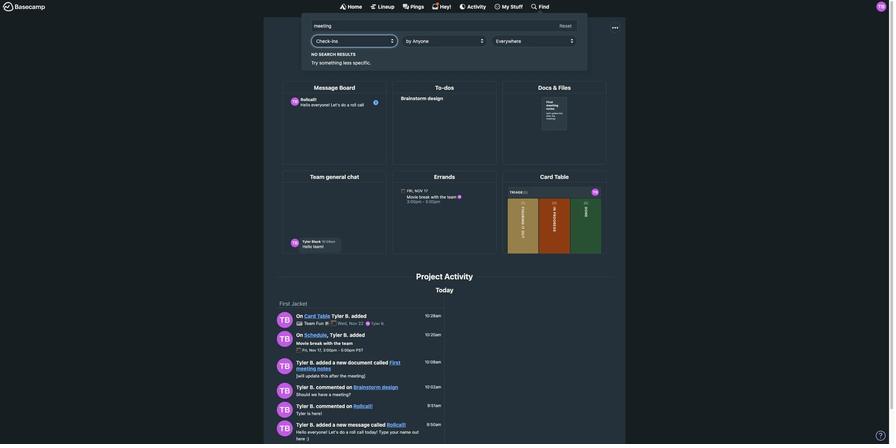 Task type: vqa. For each thing, say whether or not it's contained in the screenshot.


Task type: describe. For each thing, give the bounding box(es) containing it.
update
[[305, 373, 320, 379]]

activity inside main element
[[467, 3, 486, 9]]

first for first meeting notes
[[389, 360, 400, 366]]

called for document
[[374, 360, 388, 366]]

a for should we have a meeting?
[[329, 392, 331, 397]]

tyler black image for on
[[277, 312, 293, 328]]

tyler b. added a new message called rollcall!
[[296, 422, 406, 428]]

fri,
[[302, 348, 308, 352]]

9:51am
[[427, 403, 441, 408]]

b. for tyler b. commented on brainstorm design
[[310, 384, 315, 390]]

a for tyler b. added a new document called
[[332, 360, 335, 366]]

nov inside movie break with the team fri, nov 17, 3:00pm -     5:00pm pst
[[309, 348, 316, 352]]

,
[[327, 332, 329, 338]]

meeting?
[[332, 392, 351, 397]]

results
[[337, 52, 356, 57]]

tyler for tyler b.
[[371, 322, 380, 326]]

team
[[342, 341, 353, 346]]

home link
[[340, 3, 362, 10]]

10:20am element
[[425, 332, 441, 337]]

pings
[[410, 3, 424, 9]]

[will update this after the meeting]
[[296, 373, 366, 379]]

17,
[[317, 348, 322, 352]]

hey!
[[440, 3, 451, 9]]

tyler b. commented on rollcall!
[[296, 403, 373, 409]]

brainstorm design link
[[353, 384, 398, 390]]

no
[[311, 52, 318, 57]]

movie
[[296, 341, 309, 346]]

1 and from the left
[[475, 46, 484, 52]]

today
[[436, 286, 453, 294]]

should we have a meeting?
[[296, 392, 351, 397]]

tyler b. commented on brainstorm design
[[296, 384, 398, 390]]

tyler black image inside main element
[[876, 2, 886, 12]]

here!
[[312, 411, 322, 416]]

rollcall! link for tyler b. commented on
[[353, 403, 373, 409]]

design
[[382, 384, 398, 390]]

let's for hello
[[329, 430, 338, 435]]

company!
[[403, 46, 427, 52]]

commented for rollcall!
[[316, 403, 345, 409]]

on schedule ,       tyler b. added
[[296, 332, 365, 338]]

commented for brainstorm design
[[316, 384, 345, 390]]

my stuff
[[502, 3, 523, 9]]

my stuff button
[[494, 3, 523, 10]]

movie break with the team fri, nov 17, 3:00pm -     5:00pm pst
[[296, 341, 363, 352]]

10:28am element
[[425, 313, 441, 318]]

b. up the wed, nov 22
[[345, 313, 350, 319]]

9:50am
[[427, 422, 441, 427]]

rabits
[[460, 46, 474, 52]]

try something less specific. alert
[[311, 51, 578, 66]]

2 colors! from the left
[[551, 46, 567, 52]]

-
[[338, 348, 340, 352]]

let's for first
[[322, 46, 334, 52]]

find button
[[531, 3, 549, 10]]

activity link
[[459, 3, 486, 10]]

5:00pm
[[341, 348, 355, 352]]

Search for… search field
[[311, 20, 578, 32]]

hello everyone! let's do a roll call today! type your name out here :)
[[296, 430, 419, 441]]

movie break with the team link
[[296, 341, 353, 346]]

b. up team
[[343, 332, 348, 338]]

added up everyone! at left bottom
[[316, 422, 331, 428]]

hey! button
[[432, 2, 451, 10]]

card
[[304, 313, 316, 319]]

on for on schedule ,       tyler b. added
[[296, 332, 303, 338]]

here
[[296, 436, 305, 441]]

call
[[357, 430, 364, 435]]

a
[[528, 46, 532, 52]]

called for message
[[371, 422, 386, 428]]

first jacket
[[279, 301, 307, 307]]

thinking
[[439, 46, 459, 52]]

10:20am
[[425, 332, 441, 337]]

stuff
[[510, 3, 523, 9]]

the left company!
[[394, 46, 401, 52]]

first jacket let's create the first jacket of the company! i am thinking rabits and strips and colors! a lot of colors!
[[322, 31, 567, 52]]

home
[[348, 3, 362, 9]]

the right after
[[340, 373, 346, 379]]

main element
[[0, 0, 889, 71]]

on for brainstorm
[[346, 384, 352, 390]]

the left first
[[352, 46, 360, 52]]

1 horizontal spatial nov
[[349, 321, 357, 326]]

less
[[343, 60, 352, 66]]

search
[[319, 52, 336, 57]]

create
[[335, 46, 350, 52]]

today!
[[365, 430, 378, 435]]

document
[[348, 360, 372, 366]]

b. for tyler b. added a new message called rollcall!
[[310, 422, 315, 428]]

on card table tyler b. added
[[296, 313, 367, 319]]

the inside movie break with the team fri, nov 17, 3:00pm -     5:00pm pst
[[334, 341, 341, 346]]

hello
[[296, 430, 306, 435]]

tyler b.
[[370, 322, 385, 326]]

specific.
[[353, 60, 371, 66]]

tyler black image for tyler b. commented on
[[277, 402, 293, 418]]

my
[[502, 3, 509, 9]]

find
[[539, 3, 549, 9]]

0 vertical spatial rollcall!
[[353, 403, 373, 409]]

first meeting notes link
[[296, 360, 400, 372]]

jacket for first jacket
[[291, 301, 307, 307]]

[will
[[296, 373, 304, 379]]

b. for tyler b. added a new document called
[[310, 360, 315, 366]]

first jacket link
[[279, 301, 307, 307]]

no search results try something less specific.
[[311, 52, 371, 66]]

out
[[412, 430, 419, 435]]

tyler for tyler b. commented on brainstorm design
[[296, 384, 308, 390]]

roll
[[349, 430, 356, 435]]

added up 22
[[351, 313, 367, 319]]

b. for tyler b.
[[381, 322, 385, 326]]

tyler for tyler is here!
[[296, 411, 306, 416]]



Task type: locate. For each thing, give the bounding box(es) containing it.
1 tyler black image from the top
[[277, 312, 293, 328]]

and right strips
[[500, 46, 509, 52]]

tyler black image left is
[[277, 402, 293, 418]]

1 new from the top
[[337, 360, 347, 366]]

0 vertical spatial activity
[[467, 3, 486, 9]]

team fun
[[304, 321, 325, 326]]

break
[[310, 341, 322, 346]]

1 horizontal spatial jacket
[[440, 31, 473, 43]]

tyler up wed, on the left bottom of the page
[[331, 313, 344, 319]]

0 horizontal spatial jacket
[[291, 301, 307, 307]]

b. right 22
[[381, 322, 385, 326]]

added down 22
[[350, 332, 365, 338]]

0 vertical spatial new
[[337, 360, 347, 366]]

brainstorm
[[353, 384, 381, 390]]

this
[[321, 373, 328, 379]]

0 vertical spatial let's
[[322, 46, 334, 52]]

new for message
[[337, 422, 347, 428]]

10:02am
[[425, 384, 441, 389]]

first inside first jacket let's create the first jacket of the company! i am thinking rabits and strips and colors! a lot of colors!
[[416, 31, 438, 43]]

4 tyler black image from the top
[[277, 421, 293, 437]]

9:50am element
[[427, 422, 441, 427]]

9:51am element
[[427, 403, 441, 408]]

1 horizontal spatial of
[[544, 46, 549, 52]]

have
[[318, 392, 328, 397]]

added
[[351, 313, 367, 319], [350, 332, 365, 338], [316, 360, 331, 366], [316, 422, 331, 428]]

tyler b. added a new document called
[[296, 360, 389, 366]]

0 horizontal spatial rollcall! link
[[353, 403, 373, 409]]

called
[[374, 360, 388, 366], [371, 422, 386, 428]]

new up do
[[337, 422, 347, 428]]

do
[[340, 430, 345, 435]]

3 tyler black image from the top
[[277, 402, 293, 418]]

1 horizontal spatial rollcall! link
[[387, 422, 406, 428]]

first meeting notes
[[296, 360, 400, 372]]

and left strips
[[475, 46, 484, 52]]

1 vertical spatial first
[[279, 301, 290, 307]]

1 vertical spatial activity
[[444, 272, 473, 281]]

activity left my
[[467, 3, 486, 9]]

called up the type
[[371, 422, 386, 428]]

1 vertical spatial called
[[371, 422, 386, 428]]

on for rollcall!
[[346, 403, 352, 409]]

tyler black image left "hello"
[[277, 421, 293, 437]]

rollcall!
[[353, 403, 373, 409], [387, 422, 406, 428]]

b. for tyler b. commented on rollcall!
[[310, 403, 315, 409]]

jacket up thinking
[[440, 31, 473, 43]]

notes
[[317, 366, 331, 372]]

tyler down fri,
[[296, 360, 308, 366]]

table
[[317, 313, 330, 319]]

1 of from the left
[[387, 46, 392, 52]]

pings button
[[402, 3, 424, 10]]

tyler
[[331, 313, 344, 319], [371, 322, 380, 326], [330, 332, 342, 338], [296, 360, 308, 366], [296, 384, 308, 390], [296, 403, 308, 409], [296, 411, 306, 416], [296, 422, 308, 428]]

should
[[296, 392, 310, 397]]

on
[[296, 313, 303, 319], [296, 332, 303, 338]]

added down 17, in the left of the page
[[316, 360, 331, 366]]

rollcall! link up 'your'
[[387, 422, 406, 428]]

wed, nov 22
[[338, 321, 365, 326]]

with
[[323, 341, 333, 346]]

commented
[[316, 384, 345, 390], [316, 403, 345, 409]]

the up -
[[334, 341, 341, 346]]

lineup link
[[370, 3, 394, 10]]

on up meeting?
[[346, 384, 352, 390]]

0 vertical spatial called
[[374, 360, 388, 366]]

1 vertical spatial commented
[[316, 403, 345, 409]]

switch accounts image
[[3, 2, 45, 12]]

1 vertical spatial let's
[[329, 430, 338, 435]]

0 horizontal spatial rollcall!
[[353, 403, 373, 409]]

rollcall! up 'your'
[[387, 422, 406, 428]]

0 vertical spatial nov
[[349, 321, 357, 326]]

commented up should we have a meeting?
[[316, 384, 345, 390]]

a inside hello everyone! let's do a roll call today! type your name out here :)
[[346, 430, 348, 435]]

pst
[[356, 348, 363, 352]]

lineup
[[378, 3, 394, 9]]

22
[[358, 321, 363, 326]]

after
[[329, 373, 339, 379]]

2 on from the top
[[296, 332, 303, 338]]

tyler is here!
[[296, 411, 322, 416]]

a right have
[[329, 392, 331, 397]]

called right document
[[374, 360, 388, 366]]

wed,
[[338, 321, 348, 326]]

colors! right "lot" at right
[[551, 46, 567, 52]]

b. up the tyler is here!
[[310, 403, 315, 409]]

jacket for first jacket let's create the first jacket of the company! i am thinking rabits and strips and colors! a lot of colors!
[[440, 31, 473, 43]]

1 commented from the top
[[316, 384, 345, 390]]

2 commented from the top
[[316, 403, 345, 409]]

0 horizontal spatial of
[[387, 46, 392, 52]]

a right the notes
[[332, 360, 335, 366]]

new for document
[[337, 360, 347, 366]]

strips
[[485, 46, 499, 52]]

2 horizontal spatial first
[[416, 31, 438, 43]]

1 vertical spatial rollcall! link
[[387, 422, 406, 428]]

team
[[304, 321, 315, 326]]

let's up search
[[322, 46, 334, 52]]

jacket
[[372, 46, 386, 52]]

tyler left is
[[296, 411, 306, 416]]

card table link
[[304, 313, 330, 319]]

tyler black image for tyler b. added a new document called
[[277, 358, 293, 374]]

tyler black image
[[876, 2, 886, 12], [366, 321, 370, 326], [277, 331, 293, 347], [277, 383, 293, 399]]

:)
[[306, 436, 309, 441]]

name
[[400, 430, 411, 435]]

let's inside hello everyone! let's do a roll call today! type your name out here :)
[[329, 430, 338, 435]]

none reset field inside main element
[[556, 22, 575, 30]]

of
[[387, 46, 392, 52], [544, 46, 549, 52]]

schedule
[[304, 332, 327, 338]]

tyler black image left "[will"
[[277, 358, 293, 374]]

a right do
[[346, 430, 348, 435]]

and
[[475, 46, 484, 52], [500, 46, 509, 52]]

new
[[337, 360, 347, 366], [337, 422, 347, 428]]

let's
[[322, 46, 334, 52], [329, 430, 338, 435]]

nov left 17, in the left of the page
[[309, 348, 316, 352]]

1 colors! from the left
[[511, 46, 527, 52]]

tyler right ,
[[330, 332, 342, 338]]

first for first jacket let's create the first jacket of the company! i am thinking rabits and strips and colors! a lot of colors!
[[416, 31, 438, 43]]

b. up everyone! at left bottom
[[310, 422, 315, 428]]

1 horizontal spatial first
[[389, 360, 400, 366]]

tyler black image down first jacket link
[[277, 312, 293, 328]]

a for tyler b. added a new message called rollcall!
[[332, 422, 335, 428]]

let's inside first jacket let's create the first jacket of the company! i am thinking rabits and strips and colors! a lot of colors!
[[322, 46, 334, 52]]

colors! left 'a' in the right top of the page
[[511, 46, 527, 52]]

try
[[311, 60, 318, 66]]

first
[[416, 31, 438, 43], [279, 301, 290, 307], [389, 360, 400, 366]]

on left card
[[296, 313, 303, 319]]

tyler black image for tyler b. added a new message called
[[277, 421, 293, 437]]

0 vertical spatial on
[[346, 384, 352, 390]]

rollcall! link for tyler b. added a new message called
[[387, 422, 406, 428]]

2 tyler black image from the top
[[277, 358, 293, 374]]

the
[[352, 46, 360, 52], [394, 46, 401, 52], [334, 341, 341, 346], [340, 373, 346, 379]]

1 vertical spatial rollcall!
[[387, 422, 406, 428]]

10:02am element
[[425, 384, 441, 389]]

on for on card table tyler b. added
[[296, 313, 303, 319]]

nov
[[349, 321, 357, 326], [309, 348, 316, 352]]

jacket up card
[[291, 301, 307, 307]]

tyler up is
[[296, 403, 308, 409]]

nov left 22
[[349, 321, 357, 326]]

2 vertical spatial first
[[389, 360, 400, 366]]

None reset field
[[556, 22, 575, 30]]

everyone!
[[308, 430, 327, 435]]

new down -
[[337, 360, 347, 366]]

2 of from the left
[[544, 46, 549, 52]]

of right "lot" at right
[[544, 46, 549, 52]]

something
[[319, 60, 342, 66]]

1 vertical spatial nov
[[309, 348, 316, 352]]

1 horizontal spatial rollcall!
[[387, 422, 406, 428]]

0 vertical spatial on
[[296, 313, 303, 319]]

2 and from the left
[[500, 46, 509, 52]]

project activity
[[416, 272, 473, 281]]

0 horizontal spatial and
[[475, 46, 484, 52]]

1 on from the top
[[346, 384, 352, 390]]

tyler for tyler b. added a new message called rollcall!
[[296, 422, 308, 428]]

2 new from the top
[[337, 422, 347, 428]]

rollcall! link down brainstorm
[[353, 403, 373, 409]]

b. up the we
[[310, 384, 315, 390]]

1 horizontal spatial and
[[500, 46, 509, 52]]

commented down should we have a meeting?
[[316, 403, 345, 409]]

am
[[431, 46, 438, 52]]

on down meeting?
[[346, 403, 352, 409]]

1 vertical spatial on
[[346, 403, 352, 409]]

10:08am element
[[425, 360, 441, 365]]

1 vertical spatial on
[[296, 332, 303, 338]]

of right jacket
[[387, 46, 392, 52]]

1 vertical spatial new
[[337, 422, 347, 428]]

a
[[332, 360, 335, 366], [329, 392, 331, 397], [332, 422, 335, 428], [346, 430, 348, 435]]

lot
[[533, 46, 543, 52]]

0 horizontal spatial nov
[[309, 348, 316, 352]]

meeting
[[296, 366, 316, 372]]

message
[[348, 422, 370, 428]]

b. up update
[[310, 360, 315, 366]]

2 on from the top
[[346, 403, 352, 409]]

let's left do
[[329, 430, 338, 435]]

tyler for tyler b. added a new document called
[[296, 360, 308, 366]]

3:00pm
[[323, 348, 337, 352]]

tyler for tyler b. commented on rollcall!
[[296, 403, 308, 409]]

rollcall! down brainstorm
[[353, 403, 373, 409]]

activity
[[467, 3, 486, 9], [444, 272, 473, 281]]

1 horizontal spatial colors!
[[551, 46, 567, 52]]

tyler up should
[[296, 384, 308, 390]]

on up movie at the left bottom of the page
[[296, 332, 303, 338]]

a down tyler b. commented on rollcall!
[[332, 422, 335, 428]]

first inside first meeting notes
[[389, 360, 400, 366]]

is
[[307, 411, 310, 416]]

0 vertical spatial jacket
[[440, 31, 473, 43]]

10:08am
[[425, 360, 441, 365]]

0 vertical spatial commented
[[316, 384, 345, 390]]

1 on from the top
[[296, 313, 303, 319]]

first
[[361, 46, 370, 52]]

first for first jacket
[[279, 301, 290, 307]]

tyler black image
[[277, 312, 293, 328], [277, 358, 293, 374], [277, 402, 293, 418], [277, 421, 293, 437]]

project
[[416, 272, 443, 281]]

0 vertical spatial rollcall! link
[[353, 403, 373, 409]]

tyler up "hello"
[[296, 422, 308, 428]]

0 horizontal spatial first
[[279, 301, 290, 307]]

10:28am
[[425, 313, 441, 318]]

jacket inside first jacket let's create the first jacket of the company! i am thinking rabits and strips and colors! a lot of colors!
[[440, 31, 473, 43]]

type
[[379, 430, 389, 435]]

b.
[[345, 313, 350, 319], [381, 322, 385, 326], [343, 332, 348, 338], [310, 360, 315, 366], [310, 384, 315, 390], [310, 403, 315, 409], [310, 422, 315, 428]]

we
[[311, 392, 317, 397]]

people on this project element
[[458, 53, 477, 73]]

0 vertical spatial first
[[416, 31, 438, 43]]

0 horizontal spatial colors!
[[511, 46, 527, 52]]

activity up the today
[[444, 272, 473, 281]]

tyler right 22
[[371, 322, 380, 326]]

your
[[390, 430, 399, 435]]

schedule link
[[304, 332, 327, 338]]

1 vertical spatial jacket
[[291, 301, 307, 307]]



